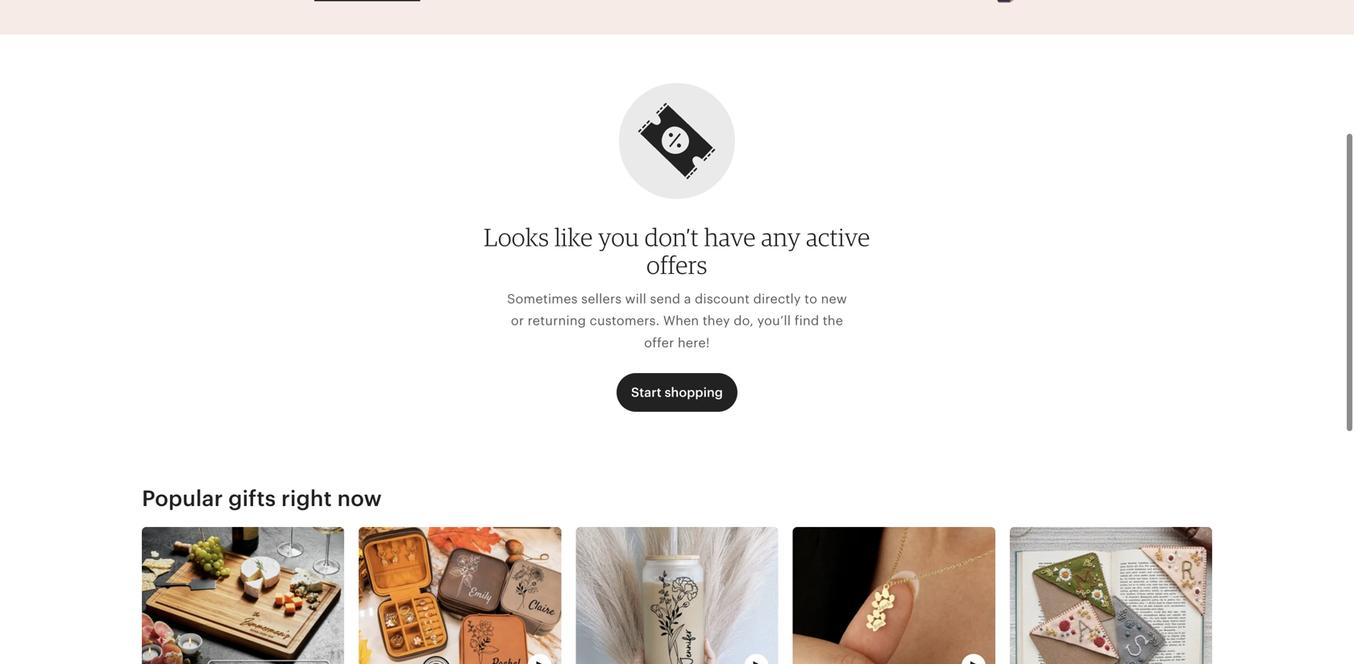 Task type: locate. For each thing, give the bounding box(es) containing it.
personalized birth flower coffee cup with name ,personalized birth flower tumbler, bridesmaid proposal, gifts for her, party favor. image
[[576, 527, 779, 664]]

popular
[[142, 486, 223, 511]]

the
[[823, 314, 844, 328]]

directly
[[754, 292, 801, 306]]

sellers
[[582, 292, 622, 306]]

active
[[806, 222, 871, 252]]

a
[[684, 292, 692, 306]]

looks
[[484, 222, 550, 252]]

they
[[703, 314, 730, 328]]

offers
[[647, 250, 708, 280]]

paw print name necklace, personalized tiny dog paw necklace, minimalist paw necklace, animal necklace, pet necklace, christmas gift image
[[793, 527, 996, 664]]

find
[[795, 314, 820, 328]]

to
[[805, 292, 818, 306]]

start shopping
[[631, 385, 723, 400]]

start
[[631, 385, 662, 400]]

offer
[[644, 336, 674, 350]]

looks like you don't have any active offers
[[484, 222, 871, 280]]

new
[[821, 292, 847, 306]]

right
[[281, 486, 332, 511]]

send
[[650, 292, 681, 306]]

gifts
[[229, 486, 276, 511]]

when
[[664, 314, 699, 328]]



Task type: describe. For each thing, give the bounding box(es) containing it.
like
[[555, 222, 593, 252]]

will
[[625, 292, 647, 306]]

here!
[[678, 336, 710, 350]]

popular gifts right now
[[142, 486, 382, 511]]

personalized embroidery felt bookmarks | letters handmade corner bookmark | 4 season letter & flower felt bookmark  set image
[[1010, 527, 1213, 664]]

you'll
[[758, 314, 791, 328]]

personalized cutting board wedding gift, bamboo charcuterie board, unique christmas gifts, bridal shower gift, engraved engagement present, image
[[142, 527, 344, 664]]

any
[[761, 222, 801, 252]]

shopping
[[665, 385, 723, 400]]

start shopping link
[[617, 373, 738, 412]]

do,
[[734, 314, 754, 328]]

sometimes
[[507, 292, 578, 306]]

or
[[511, 314, 524, 328]]

sometimes sellers will send a discount directly to new or returning customers. when they do, you'll find the offer here!
[[507, 292, 847, 350]]

birth flower jewelry travel case, birth month flower gift, personalized birthday gift, leather jewelry travel case, custom jewelry case image
[[359, 527, 562, 664]]

have
[[704, 222, 756, 252]]

returning
[[528, 314, 586, 328]]

don't
[[645, 222, 699, 252]]

discount
[[695, 292, 750, 306]]

customers.
[[590, 314, 660, 328]]

you
[[598, 222, 640, 252]]

now
[[337, 486, 382, 511]]



Task type: vqa. For each thing, say whether or not it's contained in the screenshot.
Etsy's
no



